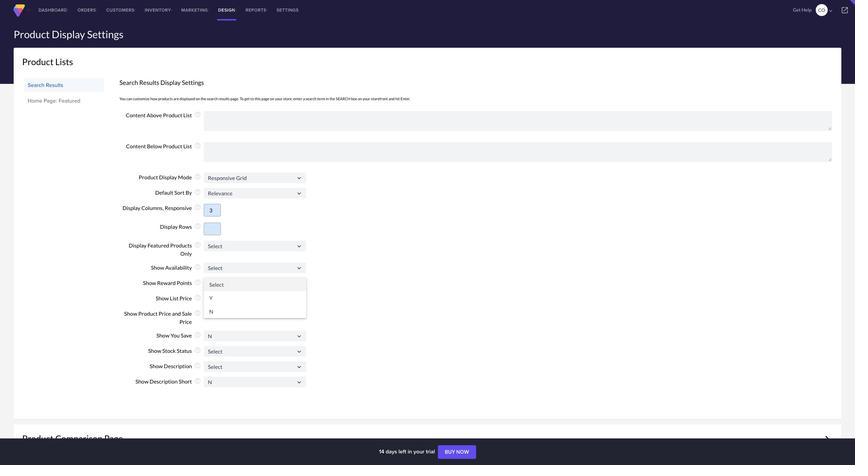 Task type: vqa. For each thing, say whether or not it's contained in the screenshot.
seventh "help_outline" from the top
yes



Task type: locate. For each thing, give the bounding box(es) containing it.
left
[[399, 448, 406, 456]]

featured left products
[[148, 242, 169, 249]]

content for content below product list help_outline
[[126, 143, 146, 150]]

help_outline inside display columns, responsive help_outline
[[194, 204, 201, 211]]

1 horizontal spatial you
[[171, 333, 180, 339]]

search
[[336, 97, 350, 101]]

0 vertical spatial featured
[[59, 97, 80, 105]]

4  from the top
[[296, 265, 303, 272]]

expand_more
[[821, 433, 833, 445]]

1  from the top
[[296, 175, 303, 182]]

 for show you save help_outline
[[296, 333, 303, 340]]

8  from the top
[[296, 364, 303, 371]]

search for search results
[[28, 81, 44, 89]]

 for show description help_outline
[[296, 364, 303, 371]]

settings
[[277, 7, 299, 13], [87, 28, 123, 40], [182, 79, 204, 86]]

list down show reward points help_outline
[[170, 295, 179, 302]]

to
[[250, 97, 254, 101]]

0 horizontal spatial settings
[[87, 28, 123, 40]]

6  from the top
[[296, 333, 303, 340]]

list down displayed
[[183, 112, 192, 119]]

settings right reports
[[277, 7, 299, 13]]

search results link
[[28, 80, 101, 91]]

3 help_outline from the top
[[194, 174, 201, 180]]

1 vertical spatial in
[[408, 448, 412, 456]]

you can customize how products are displayed on the search results page. to get to this page on your store, enter a search term in the search box on your storefront and hit enter.
[[119, 97, 410, 101]]

only
[[180, 251, 192, 257]]

design
[[218, 7, 235, 13]]

settings down customers
[[87, 28, 123, 40]]

display inside display rows help_outline
[[160, 224, 178, 230]]

points
[[177, 280, 192, 286]]

the
[[201, 97, 206, 101], [330, 97, 335, 101]]

display featured products only help_outline
[[129, 242, 201, 257]]

show for show you save help_outline
[[156, 333, 170, 339]]

buy
[[445, 450, 455, 455]]

your
[[275, 97, 283, 101], [363, 97, 370, 101], [414, 448, 424, 456]]

sale
[[182, 311, 192, 317]]

0 horizontal spatial you
[[119, 97, 126, 101]]

list inside the content above product list help_outline
[[183, 112, 192, 119]]

price down sale
[[180, 319, 192, 325]]

2 search from the left
[[306, 97, 317, 101]]

storefront
[[371, 97, 388, 101]]

in right term
[[326, 97, 329, 101]]

product display settings
[[14, 28, 123, 40]]

get
[[793, 7, 801, 13]]

days
[[386, 448, 397, 456]]

can
[[126, 97, 132, 101]]

show for show availability help_outline
[[151, 264, 164, 271]]

help_outline inside display featured products only help_outline
[[194, 242, 201, 249]]

show inside the show stock status help_outline
[[148, 348, 161, 354]]

and left hit at the left top of the page
[[389, 97, 395, 101]]

search
[[207, 97, 218, 101], [306, 97, 317, 101]]

show for show list price help_outline
[[156, 295, 169, 302]]

0 horizontal spatial and
[[172, 311, 181, 317]]

9 help_outline from the top
[[194, 279, 201, 286]]

11 help_outline from the top
[[194, 310, 201, 317]]

save
[[181, 333, 192, 339]]

price up sale
[[180, 295, 192, 302]]

0 vertical spatial price
[[180, 295, 192, 302]]

products
[[170, 242, 192, 249]]

featured down search results link
[[59, 97, 80, 105]]

on right box on the left of page
[[358, 97, 362, 101]]

on right the page
[[270, 97, 274, 101]]

1 horizontal spatial and
[[389, 97, 395, 101]]

on right displayed
[[196, 97, 200, 101]]

0 horizontal spatial featured
[[59, 97, 80, 105]]

results up home page: featured
[[46, 81, 63, 89]]

you left can at top left
[[119, 97, 126, 101]]

description inside show description help_outline
[[164, 363, 192, 370]]

1 vertical spatial you
[[171, 333, 180, 339]]

the right displayed
[[201, 97, 206, 101]]

help
[[802, 7, 812, 13]]

1 horizontal spatial search
[[306, 97, 317, 101]]

1 horizontal spatial on
[[270, 97, 274, 101]]

show inside show reward points help_outline
[[143, 280, 156, 286]]

2 vertical spatial settings
[[182, 79, 204, 86]]

0 horizontal spatial search
[[207, 97, 218, 101]]

availability
[[165, 264, 192, 271]]

4 help_outline from the top
[[194, 189, 201, 196]]

customers
[[106, 7, 134, 13]]

None text field
[[204, 142, 832, 162], [204, 204, 221, 217], [204, 223, 221, 236], [204, 241, 306, 252], [204, 263, 306, 274], [204, 346, 306, 357], [204, 142, 832, 162], [204, 204, 221, 217], [204, 223, 221, 236], [204, 241, 306, 252], [204, 263, 306, 274], [204, 346, 306, 357]]

product inside the content above product list help_outline
[[163, 112, 182, 119]]

search right a
[[306, 97, 317, 101]]

search up can at top left
[[119, 79, 138, 86]]

14 help_outline from the top
[[194, 363, 201, 369]]

show inside 'show product price and sale price help_outline'
[[124, 311, 137, 317]]

7 help_outline from the top
[[194, 242, 201, 249]]

featured
[[59, 97, 80, 105], [148, 242, 169, 249]]

displayed
[[180, 97, 195, 101]]

content
[[126, 112, 146, 119], [126, 143, 146, 150]]

results
[[219, 97, 230, 101]]

how
[[150, 97, 157, 101]]

your left store,
[[275, 97, 283, 101]]

list inside content below product list help_outline
[[183, 143, 192, 150]]

content left below
[[126, 143, 146, 150]]

settings up displayed
[[182, 79, 204, 86]]

enter
[[293, 97, 302, 101]]

description inside 'show description short help_outline'
[[150, 379, 178, 385]]

comparison
[[55, 433, 102, 444]]

results up how
[[139, 79, 159, 86]]

 for show availability help_outline
[[296, 265, 303, 272]]

co 
[[818, 7, 834, 14]]

show inside 'show description short help_outline'
[[135, 379, 149, 385]]

0 horizontal spatial results
[[46, 81, 63, 89]]

help_outline inside show reward points help_outline
[[194, 279, 201, 286]]

0 vertical spatial content
[[126, 112, 146, 119]]

search up home
[[28, 81, 44, 89]]

help_outline inside show you save help_outline
[[194, 332, 201, 339]]

default
[[155, 190, 173, 196]]

14 days left in your trial
[[379, 448, 436, 456]]

show inside show availability help_outline
[[151, 264, 164, 271]]

help_outline inside 'show description short help_outline'
[[194, 378, 201, 385]]

1 horizontal spatial the
[[330, 97, 335, 101]]

display inside display columns, responsive help_outline
[[123, 205, 140, 211]]

2 horizontal spatial settings
[[277, 7, 299, 13]]

15 help_outline from the top
[[194, 378, 201, 385]]

product inside product display mode help_outline
[[139, 174, 158, 181]]

description down the show stock status help_outline
[[164, 363, 192, 370]]

description down show description help_outline
[[150, 379, 178, 385]]

show inside show list price help_outline
[[156, 295, 169, 302]]

13 help_outline from the top
[[194, 347, 201, 354]]

content inside the content above product list help_outline
[[126, 112, 146, 119]]

0 vertical spatial list
[[183, 112, 192, 119]]

0 horizontal spatial on
[[196, 97, 200, 101]]

1 horizontal spatial search
[[119, 79, 138, 86]]

dashboard
[[39, 7, 67, 13]]

 for display featured products only help_outline
[[296, 243, 303, 250]]

1 vertical spatial price
[[159, 311, 171, 317]]

1 vertical spatial list
[[183, 143, 192, 150]]

description
[[164, 363, 192, 370], [150, 379, 178, 385]]

5 help_outline from the top
[[194, 204, 201, 211]]

show
[[151, 264, 164, 271], [143, 280, 156, 286], [156, 295, 169, 302], [124, 311, 137, 317], [156, 333, 170, 339], [148, 348, 161, 354], [150, 363, 163, 370], [135, 379, 149, 385]]

in right left
[[408, 448, 412, 456]]

home
[[28, 97, 42, 105]]

2 on from the left
[[270, 97, 274, 101]]

show for show stock status help_outline
[[148, 348, 161, 354]]

price
[[180, 295, 192, 302], [159, 311, 171, 317], [180, 319, 192, 325]]

0 vertical spatial you
[[119, 97, 126, 101]]

marketing
[[181, 7, 208, 13]]

help_outline inside the show stock status help_outline
[[194, 347, 201, 354]]

you left save
[[171, 333, 180, 339]]

show inside show description help_outline
[[150, 363, 163, 370]]

list
[[183, 112, 192, 119], [183, 143, 192, 150], [170, 295, 179, 302]]

2 vertical spatial price
[[180, 319, 192, 325]]

3 on from the left
[[358, 97, 362, 101]]

9  from the top
[[296, 379, 303, 386]]

1 the from the left
[[201, 97, 206, 101]]

dashboard link
[[33, 0, 72, 20]]

show stock status help_outline
[[148, 347, 201, 354]]

help_outline inside default sort by help_outline
[[194, 189, 201, 196]]

1 horizontal spatial featured
[[148, 242, 169, 249]]

featured inside display featured products only help_outline
[[148, 242, 169, 249]]

2  from the top
[[296, 190, 303, 197]]

results for search results display settings
[[139, 79, 159, 86]]

show availability help_outline
[[151, 264, 201, 271]]

2 vertical spatial list
[[170, 295, 179, 302]]

home page: featured link
[[28, 95, 101, 107]]


[[828, 8, 834, 14]]

display
[[52, 28, 85, 40], [160, 79, 181, 86], [159, 174, 177, 181], [123, 205, 140, 211], [160, 224, 178, 230], [129, 242, 146, 249]]

content down customize on the left top of page
[[126, 112, 146, 119]]

page.
[[230, 97, 239, 101]]

1 vertical spatial content
[[126, 143, 146, 150]]

10 help_outline from the top
[[194, 294, 201, 301]]

0 horizontal spatial the
[[201, 97, 206, 101]]

3  from the top
[[296, 243, 303, 250]]

6 help_outline from the top
[[194, 223, 201, 230]]

your left trial
[[414, 448, 424, 456]]

search left results
[[207, 97, 218, 101]]

price inside show list price help_outline
[[180, 295, 192, 302]]

your right box on the left of page
[[363, 97, 370, 101]]

12 help_outline from the top
[[194, 332, 201, 339]]

columns,
[[141, 205, 164, 211]]

2 help_outline from the top
[[194, 142, 201, 149]]

show inside show you save help_outline
[[156, 333, 170, 339]]

8 help_outline from the top
[[194, 264, 201, 271]]

1 horizontal spatial results
[[139, 79, 159, 86]]

help_outline
[[194, 111, 201, 118], [194, 142, 201, 149], [194, 174, 201, 180], [194, 189, 201, 196], [194, 204, 201, 211], [194, 223, 201, 230], [194, 242, 201, 249], [194, 264, 201, 271], [194, 279, 201, 286], [194, 294, 201, 301], [194, 310, 201, 317], [194, 332, 201, 339], [194, 347, 201, 354], [194, 363, 201, 369], [194, 378, 201, 385]]

and left sale
[[172, 311, 181, 317]]

1 vertical spatial featured
[[148, 242, 169, 249]]

show you save help_outline
[[156, 332, 201, 339]]

short
[[179, 379, 192, 385]]

you inside show you save help_outline
[[171, 333, 180, 339]]

2 horizontal spatial your
[[414, 448, 424, 456]]

mode
[[178, 174, 192, 181]]

None text field
[[204, 111, 832, 131], [204, 173, 306, 183], [204, 188, 306, 199], [204, 331, 306, 342], [204, 362, 306, 372], [204, 377, 306, 388], [204, 111, 832, 131], [204, 173, 306, 183], [204, 188, 306, 199], [204, 331, 306, 342], [204, 362, 306, 372], [204, 377, 306, 388]]

price down show list price help_outline
[[159, 311, 171, 317]]

2 horizontal spatial on
[[358, 97, 362, 101]]

7  from the top
[[296, 348, 303, 356]]

the left search
[[330, 97, 335, 101]]

show for show product price and sale price help_outline
[[124, 311, 137, 317]]

 for product display mode help_outline
[[296, 175, 303, 182]]

y
[[209, 295, 213, 302]]

search
[[119, 79, 138, 86], [28, 81, 44, 89]]

help_outline inside show list price help_outline
[[194, 294, 201, 301]]

1 help_outline from the top
[[194, 111, 201, 118]]

in
[[326, 97, 329, 101], [408, 448, 412, 456]]

show for show description help_outline
[[150, 363, 163, 370]]

price for help_outline
[[180, 295, 192, 302]]

buy now link
[[438, 446, 476, 460]]

0 horizontal spatial search
[[28, 81, 44, 89]]

product inside 'show product price and sale price help_outline'
[[138, 311, 158, 317]]

product
[[14, 28, 50, 40], [22, 56, 53, 67], [163, 112, 182, 119], [163, 143, 182, 150], [139, 174, 158, 181], [138, 311, 158, 317], [22, 433, 53, 444]]

content inside content below product list help_outline
[[126, 143, 146, 150]]

content below product list help_outline
[[126, 142, 201, 150]]

list up mode
[[183, 143, 192, 150]]

0 vertical spatial description
[[164, 363, 192, 370]]

0 vertical spatial and
[[389, 97, 395, 101]]

0 vertical spatial in
[[326, 97, 329, 101]]

1 vertical spatial description
[[150, 379, 178, 385]]

1 vertical spatial and
[[172, 311, 181, 317]]

you
[[119, 97, 126, 101], [171, 333, 180, 339]]

show for show reward points help_outline
[[143, 280, 156, 286]]



Task type: describe. For each thing, give the bounding box(es) containing it.
1 on from the left
[[196, 97, 200, 101]]

content above product list help_outline
[[126, 111, 201, 119]]

display columns, responsive help_outline
[[123, 204, 201, 211]]

a
[[303, 97, 305, 101]]

enter.
[[401, 97, 410, 101]]

n
[[209, 308, 213, 315]]

responsive
[[165, 205, 192, 211]]

1 horizontal spatial in
[[408, 448, 412, 456]]

display rows help_outline
[[160, 223, 201, 230]]

help_outline inside display rows help_outline
[[194, 223, 201, 230]]

reports
[[246, 7, 266, 13]]

box
[[351, 97, 357, 101]]

product lists
[[22, 56, 73, 67]]

by
[[186, 190, 192, 196]]

1 horizontal spatial settings
[[182, 79, 204, 86]]

results for search results
[[46, 81, 63, 89]]

help_outline inside show description help_outline
[[194, 363, 201, 369]]

1 vertical spatial settings
[[87, 28, 123, 40]]

are
[[173, 97, 179, 101]]

sort
[[174, 190, 185, 196]]

to
[[240, 97, 244, 101]]

display inside product display mode help_outline
[[159, 174, 177, 181]]

lists
[[55, 56, 73, 67]]

home page: featured
[[28, 97, 80, 105]]

help_outline inside show availability help_outline
[[194, 264, 201, 271]]

0 vertical spatial settings
[[277, 7, 299, 13]]

show list price help_outline
[[156, 294, 201, 302]]

rows
[[179, 224, 192, 230]]

get help
[[793, 7, 812, 13]]

list for content above product list help_outline
[[183, 112, 192, 119]]

select
[[209, 282, 224, 288]]

term
[[317, 97, 325, 101]]

default sort by help_outline
[[155, 189, 201, 196]]

content for content above product list help_outline
[[126, 112, 146, 119]]

description for help_outline
[[164, 363, 192, 370]]

inventory
[[145, 7, 171, 13]]

 for show description short help_outline
[[296, 379, 303, 386]]

 for show stock status help_outline
[[296, 348, 303, 356]]

 link
[[835, 0, 855, 20]]

14
[[379, 448, 384, 456]]

1 search from the left
[[207, 97, 218, 101]]

search results
[[28, 81, 63, 89]]

show reward points help_outline
[[143, 279, 201, 286]]

store,
[[283, 97, 293, 101]]

5  from the top
[[296, 311, 303, 318]]

stock
[[162, 348, 176, 354]]

show for show description short help_outline
[[135, 379, 149, 385]]

buy now
[[445, 450, 469, 455]]

page
[[104, 433, 123, 444]]

page:
[[44, 97, 57, 105]]

show description short help_outline
[[135, 378, 201, 385]]

co
[[818, 7, 825, 13]]

this
[[255, 97, 261, 101]]

show description help_outline
[[150, 363, 201, 370]]

help_outline inside content below product list help_outline
[[194, 142, 201, 149]]

product display mode help_outline
[[139, 174, 201, 181]]

 for default sort by help_outline
[[296, 190, 303, 197]]

and inside 'show product price and sale price help_outline'
[[172, 311, 181, 317]]

help_outline inside 'show product price and sale price help_outline'
[[194, 310, 201, 317]]

trial
[[426, 448, 435, 456]]

0 horizontal spatial in
[[326, 97, 329, 101]]

now
[[456, 450, 469, 455]]

description for short
[[150, 379, 178, 385]]

page
[[261, 97, 269, 101]]

help_outline inside the content above product list help_outline
[[194, 111, 201, 118]]

help_outline inside product display mode help_outline
[[194, 174, 201, 180]]

status
[[177, 348, 192, 354]]

below
[[147, 143, 162, 150]]

list inside show list price help_outline
[[170, 295, 179, 302]]

price for and
[[159, 311, 171, 317]]

search for search results display settings
[[119, 79, 138, 86]]

hit
[[395, 97, 400, 101]]

product inside content below product list help_outline
[[163, 143, 182, 150]]

list for content below product list help_outline
[[183, 143, 192, 150]]

2 the from the left
[[330, 97, 335, 101]]

show product price and sale price help_outline
[[124, 310, 201, 325]]

orders
[[77, 7, 96, 13]]

1 horizontal spatial your
[[363, 97, 370, 101]]

above
[[147, 112, 162, 119]]


[[841, 6, 849, 14]]

0 horizontal spatial your
[[275, 97, 283, 101]]

reward
[[157, 280, 176, 286]]

search results display settings
[[119, 79, 204, 86]]

get
[[244, 97, 250, 101]]

product comparison page
[[22, 433, 123, 444]]

customize
[[133, 97, 150, 101]]

products
[[158, 97, 173, 101]]

display inside display featured products only help_outline
[[129, 242, 146, 249]]



